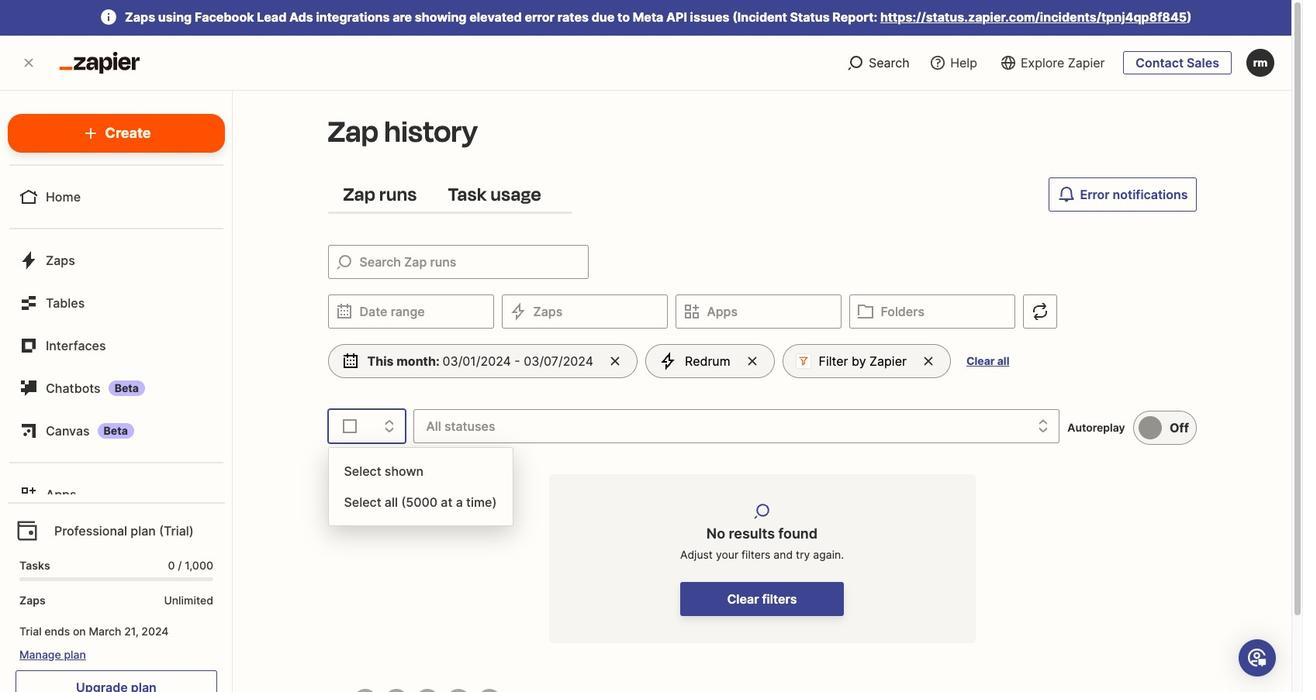 Task type: locate. For each thing, give the bounding box(es) containing it.
all for clear
[[997, 354, 1010, 367]]

1 select from the top
[[344, 464, 381, 479]]

App Search text field
[[707, 295, 841, 328]]

1 vertical spatial zap
[[343, 181, 376, 208]]

0 vertical spatial zap
[[328, 111, 379, 153]]

info image
[[100, 7, 118, 26]]

filters inside button
[[762, 592, 797, 607]]

march
[[89, 625, 121, 638]]

manage plan link
[[19, 648, 213, 663]]

0 vertical spatial filters
[[742, 548, 771, 561]]

all left (5000
[[385, 495, 398, 510]]

clear for clear filters
[[727, 592, 759, 607]]

zapier inside button
[[870, 354, 907, 369]]

clear inside button
[[727, 592, 759, 607]]

Folder search text field
[[881, 295, 1014, 328]]

refresh image
[[1031, 302, 1049, 321]]

0 vertical spatial plan
[[131, 523, 156, 539]]

2 horizontal spatial zaps
[[125, 9, 155, 25]]

plan down on at the left of page
[[64, 648, 86, 662]]

plan left (trial)
[[131, 523, 156, 539]]

filter by zapier logo image
[[798, 356, 809, 367]]

0 vertical spatial zapier
[[1068, 55, 1105, 70]]

2024
[[141, 625, 169, 638]]

your
[[716, 548, 739, 561]]

03/07/2024
[[524, 354, 594, 369]]

manage plan
[[19, 648, 86, 662]]

beta for canvas
[[104, 424, 128, 437]]

clear
[[967, 354, 995, 367], [727, 592, 759, 607]]

task
[[448, 181, 487, 208]]

api
[[667, 9, 687, 25]]

lead
[[257, 9, 287, 25]]

manage
[[19, 648, 61, 662]]

error notifications
[[1080, 187, 1188, 202]]

task usage link
[[433, 175, 557, 214]]

0 horizontal spatial clear
[[727, 592, 759, 607]]

all down folder search text box on the right top of the page
[[997, 354, 1010, 367]]

Zap Search text field
[[533, 295, 667, 328]]

are
[[393, 9, 412, 25]]

/
[[178, 559, 182, 572]]

filters down results
[[742, 548, 771, 561]]

beta right canvas
[[104, 424, 128, 437]]

2 select from the top
[[344, 495, 381, 510]]

1 vertical spatial zaps
[[46, 253, 75, 268]]

zaps up tables
[[46, 253, 75, 268]]

filters down and
[[762, 592, 797, 607]]

explore zapier link
[[995, 35, 1110, 90]]

select for select shown
[[344, 464, 381, 479]]

0
[[168, 559, 175, 572]]

select left shown
[[344, 464, 381, 479]]

home
[[46, 189, 81, 205]]

beta
[[115, 381, 139, 395], [104, 424, 128, 437]]

none field zap search
[[502, 295, 668, 329]]

tasks
[[19, 559, 50, 572]]

1 vertical spatial clear
[[727, 592, 759, 607]]

all
[[997, 354, 1010, 367], [385, 495, 398, 510]]

home link
[[9, 177, 223, 216]]

interfaces link
[[9, 326, 223, 365]]

2 vertical spatial zaps
[[19, 594, 45, 607]]

select down select shown
[[344, 495, 381, 510]]

apps
[[46, 487, 76, 502]]

0 vertical spatial clear
[[967, 354, 995, 367]]

0 horizontal spatial zapier
[[870, 354, 907, 369]]

a
[[456, 495, 463, 510]]

all inside list of selection options list box
[[385, 495, 398, 510]]

beta for chatbots
[[115, 381, 139, 395]]

zap history
[[328, 111, 478, 153]]

by
[[852, 354, 866, 369]]

contact sales
[[1136, 55, 1220, 70]]

report:
[[833, 9, 878, 25]]

rates
[[558, 9, 589, 25]]

interfaces
[[46, 338, 106, 354]]

filters
[[742, 548, 771, 561], [762, 592, 797, 607]]

no
[[707, 526, 725, 542]]

professional plan (trial) region
[[8, 495, 225, 693]]

0 vertical spatial zaps
[[125, 9, 155, 25]]

1 horizontal spatial zaps
[[46, 253, 75, 268]]

redrum button
[[646, 344, 775, 378]]

clear all
[[967, 354, 1010, 367]]

canvas
[[46, 423, 90, 439]]

zapier right "explore"
[[1068, 55, 1105, 70]]

1 vertical spatial select
[[344, 495, 381, 510]]

plan
[[131, 523, 156, 539], [64, 648, 86, 662]]

plan for professional
[[131, 523, 156, 539]]

1 vertical spatial all
[[385, 495, 398, 510]]

0 horizontal spatial all
[[385, 495, 398, 510]]

zap left runs
[[343, 181, 376, 208]]

0 horizontal spatial zaps
[[19, 594, 45, 607]]

professional plan (trial)
[[54, 523, 194, 539]]

filter by zapier
[[819, 354, 907, 369]]

zapier right by
[[870, 354, 907, 369]]

zaps right info image
[[125, 9, 155, 25]]

clear down folder search text box on the right top of the page
[[967, 354, 995, 367]]

1 vertical spatial plan
[[64, 648, 86, 662]]

at
[[441, 495, 453, 510]]

1,000
[[185, 559, 213, 572]]

select shown
[[344, 464, 424, 479]]

help link
[[925, 35, 982, 90]]

filter by zapier button
[[782, 344, 951, 378]]

info element
[[100, 7, 118, 26]]

task usage
[[448, 181, 542, 208]]

to
[[618, 9, 630, 25]]

-
[[515, 354, 520, 369]]

zap up zap runs link
[[328, 111, 379, 153]]

trial
[[19, 625, 42, 638]]

time)
[[466, 495, 497, 510]]

1 horizontal spatial clear
[[967, 354, 995, 367]]

1 vertical spatial filters
[[762, 592, 797, 607]]

help
[[951, 55, 977, 70]]

go to the zapier homepage image
[[59, 52, 140, 73]]

0 vertical spatial beta
[[115, 381, 139, 395]]

error
[[1080, 187, 1110, 202]]

status
[[790, 9, 830, 25]]

shown
[[385, 464, 424, 479]]

beta down interfaces link
[[115, 381, 139, 395]]

ends
[[44, 625, 70, 638]]

0 vertical spatial all
[[997, 354, 1010, 367]]

1 vertical spatial beta
[[104, 424, 128, 437]]

1 vertical spatial zapier
[[870, 354, 907, 369]]

0 horizontal spatial plan
[[64, 648, 86, 662]]

0 vertical spatial select
[[344, 464, 381, 479]]

1 horizontal spatial all
[[997, 354, 1010, 367]]

None field
[[502, 295, 668, 329], [675, 295, 841, 329], [849, 295, 1015, 329], [413, 409, 1060, 459], [413, 409, 1060, 459]]

clear down 'your'
[[727, 592, 759, 607]]

ads
[[289, 9, 313, 25]]

1 horizontal spatial zapier
[[1068, 55, 1105, 70]]

date
[[360, 304, 387, 319]]

zaps up "trial"
[[19, 594, 45, 607]]

no results found adjust your filters and try again.
[[680, 526, 844, 561]]

clear for clear all
[[967, 354, 995, 367]]

facebook
[[195, 9, 254, 25]]

1 horizontal spatial plan
[[131, 523, 156, 539]]



Task type: describe. For each thing, give the bounding box(es) containing it.
list of selection options list box
[[329, 448, 512, 526]]

clear filters
[[727, 592, 797, 607]]

due
[[592, 9, 615, 25]]

notifications
[[1113, 187, 1188, 202]]

runs
[[380, 181, 417, 208]]

sales
[[1187, 55, 1220, 70]]

try
[[796, 548, 810, 561]]

List of selection options field
[[328, 409, 513, 527]]

(5000
[[401, 495, 438, 510]]

found
[[779, 526, 818, 542]]

none field folder search
[[849, 295, 1015, 329]]

elevated
[[470, 9, 522, 25]]

https://status.zapier.com/incidents/tpnj4qp8f845
[[880, 9, 1187, 25]]

redrum
[[685, 354, 731, 369]]

contact sales link
[[1123, 51, 1232, 74]]

21,
[[124, 625, 139, 638]]

zaps using facebook lead ads integrations are showing elevated error rates due to meta api issues (incident status report: https://status.zapier.com/incidents/tpnj4qp8f845 )
[[125, 9, 1192, 25]]

select all (5000 at a time)
[[344, 495, 497, 510]]

showing
[[415, 9, 467, 25]]

apps link
[[9, 475, 223, 514]]

search
[[869, 55, 910, 70]]

create button
[[8, 114, 225, 153]]

rare man image
[[1245, 47, 1276, 78]]

filter
[[819, 354, 848, 369]]

date range
[[360, 304, 425, 319]]

status options list box
[[413, 443, 615, 459]]

zapier inside 'manage your account and search apps' form
[[1068, 55, 1105, 70]]

meta
[[633, 9, 664, 25]]

and
[[774, 548, 793, 561]]

integrations
[[316, 9, 390, 25]]

on
[[73, 625, 86, 638]]

date range button
[[360, 295, 493, 328]]

unlimited
[[164, 594, 213, 607]]

adjust
[[680, 548, 713, 561]]

contact
[[1136, 55, 1184, 70]]

open intercom messenger image
[[1248, 649, 1267, 668]]

error notifications link
[[1049, 177, 1197, 212]]

autoreplay
[[1068, 421, 1125, 434]]

trial ends on march 21, 2024
[[19, 625, 169, 638]]

explore
[[1021, 55, 1065, 70]]

using
[[158, 9, 192, 25]]

)
[[1187, 9, 1192, 25]]

zap runs link
[[328, 175, 433, 214]]

history
[[385, 111, 478, 153]]

month:
[[397, 354, 440, 369]]

Run Status Filter, All statuses text field
[[426, 410, 1028, 443]]

used 0 of 1000 tasks element
[[19, 558, 213, 574]]

error
[[525, 9, 555, 25]]

off
[[1170, 420, 1189, 436]]

professional
[[54, 523, 127, 539]]

zap runs
[[343, 181, 417, 208]]

results
[[729, 526, 775, 542]]

usage
[[491, 181, 542, 208]]

clear all link
[[967, 354, 1010, 367]]

issues
[[690, 9, 730, 25]]

used 0 of infinity zaps element
[[19, 593, 213, 609]]

zap for zap runs
[[343, 181, 376, 208]]

this month: 03/01/2024 - 03/07/2024
[[367, 354, 594, 369]]

tables
[[46, 295, 85, 311]]

Task Search text field
[[360, 246, 588, 278]]

zaps link
[[9, 241, 223, 280]]

filters inside no results found adjust your filters and try again.
[[742, 548, 771, 561]]

zap for zap history
[[328, 111, 379, 153]]

site links element
[[0, 90, 233, 693]]

(incident
[[733, 9, 787, 25]]

manage your account and search apps form
[[846, 35, 1276, 200]]

plan for manage
[[64, 648, 86, 662]]

explore zapier
[[1021, 55, 1105, 70]]

(trial)
[[159, 523, 194, 539]]

create
[[105, 125, 151, 141]]

none field app search
[[675, 295, 841, 329]]

tables link
[[9, 284, 223, 322]]

rm
[[1254, 56, 1268, 69]]

range
[[391, 304, 425, 319]]

clear filters button
[[680, 582, 844, 617]]

chatbots
[[46, 381, 101, 396]]

0 / 1,000
[[168, 559, 213, 572]]

zaps inside the professional plan (trial) region
[[19, 594, 45, 607]]

all for select
[[385, 495, 398, 510]]

select for select all (5000 at a time)
[[344, 495, 381, 510]]

again.
[[813, 548, 844, 561]]

03/01/2024
[[443, 354, 511, 369]]



Task type: vqa. For each thing, say whether or not it's contained in the screenshot.
Members
no



